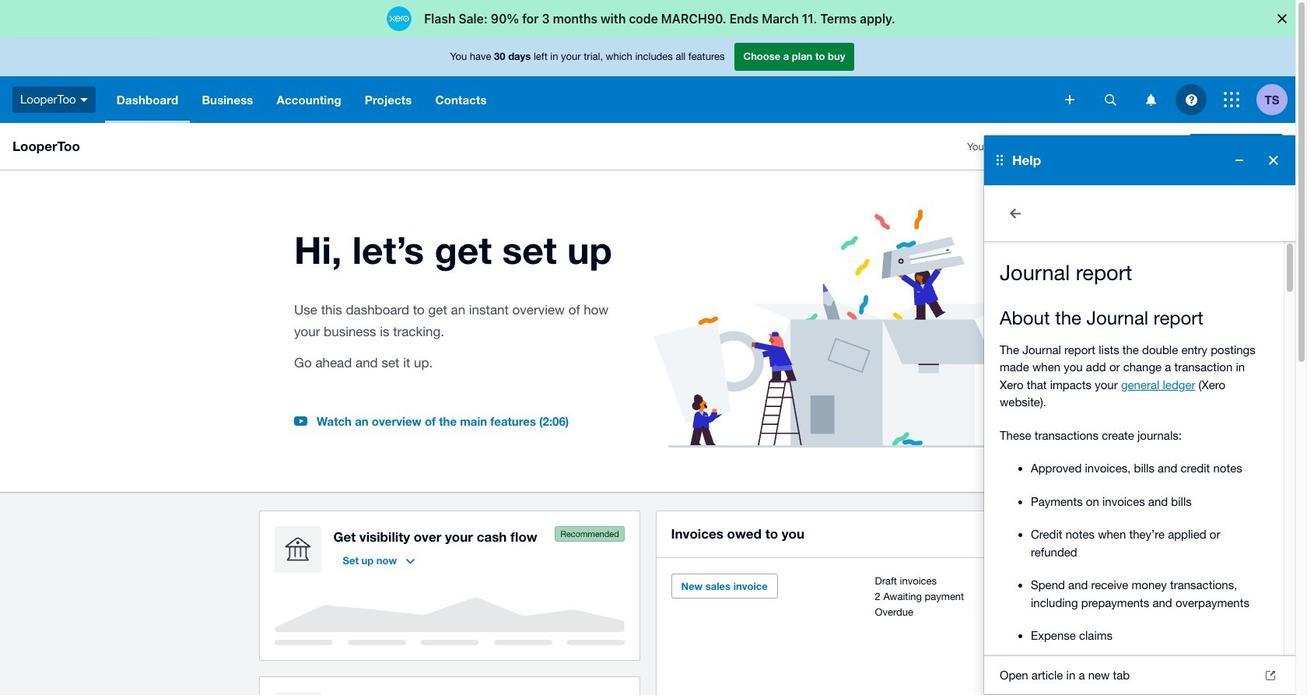 Task type: vqa. For each thing, say whether or not it's contained in the screenshot.
banking icon on the bottom left of the page
yes



Task type: describe. For each thing, give the bounding box(es) containing it.
banking preview line graph image
[[274, 598, 625, 645]]

0 horizontal spatial svg image
[[1105, 94, 1117, 105]]

close help menu image
[[1259, 145, 1290, 176]]

help menu search results element
[[985, 185, 1296, 695]]

collapse help menu image
[[1224, 145, 1256, 176]]

2 horizontal spatial svg image
[[1186, 94, 1198, 105]]

1 horizontal spatial svg image
[[1066, 95, 1075, 104]]

recommended icon image
[[555, 526, 625, 541]]

0 horizontal spatial svg image
[[80, 98, 88, 102]]

close article image
[[1000, 198, 1031, 229]]



Task type: locate. For each thing, give the bounding box(es) containing it.
svg image
[[1224, 92, 1240, 107], [1105, 94, 1117, 105], [1146, 94, 1156, 105]]

2 horizontal spatial svg image
[[1224, 92, 1240, 107]]

dialog
[[0, 0, 1308, 37]]

group
[[985, 135, 1296, 695]]

banner
[[0, 37, 1296, 695]]

banking icon image
[[274, 526, 321, 573]]

1 horizontal spatial svg image
[[1146, 94, 1156, 105]]

close image
[[1259, 180, 1284, 205]]

svg image
[[1186, 94, 1198, 105], [1066, 95, 1075, 104], [80, 98, 88, 102]]



